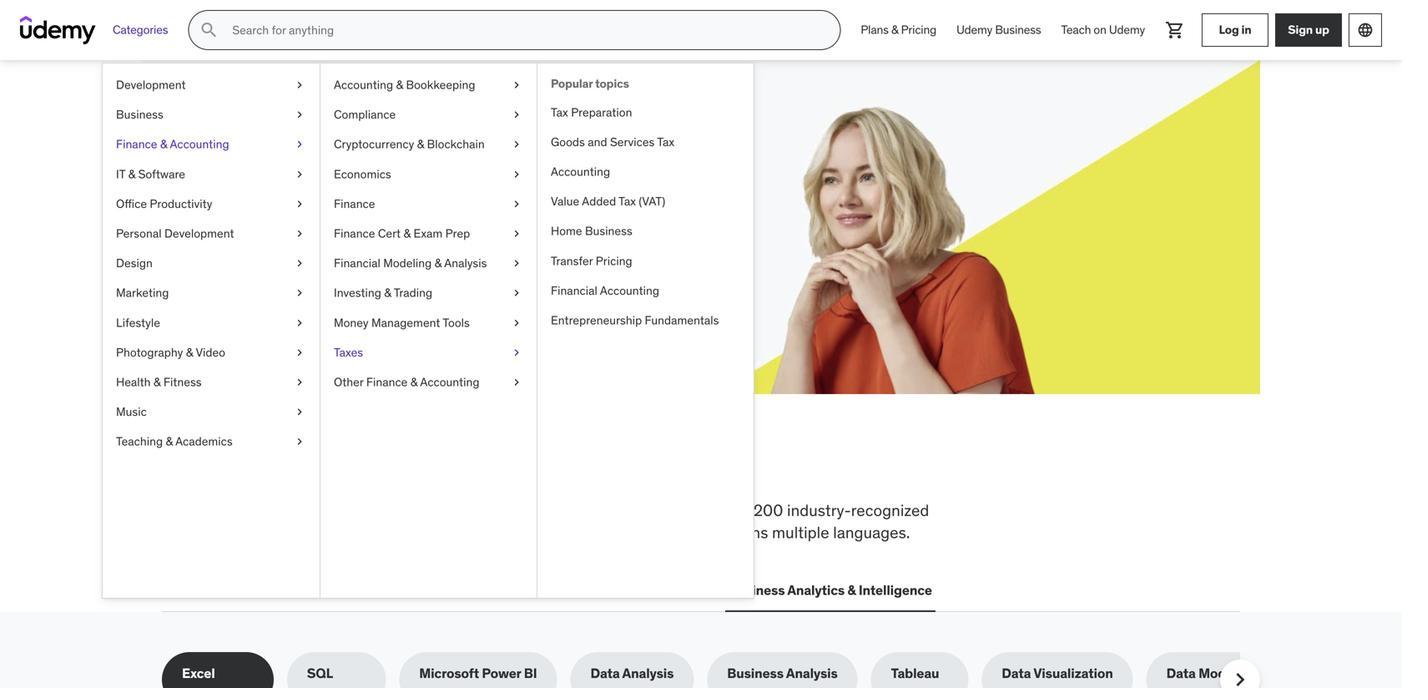 Task type: describe. For each thing, give the bounding box(es) containing it.
$12.99
[[222, 193, 263, 210]]

business for business analysis
[[728, 665, 784, 682]]

tax inside goods and services tax link
[[658, 134, 675, 149]]

content
[[638, 500, 693, 520]]

the
[[217, 445, 270, 489]]

it certifications button
[[297, 571, 402, 611]]

money management tools link
[[321, 308, 537, 338]]

submit search image
[[199, 20, 219, 40]]

xsmall image for teaching & academics
[[293, 434, 306, 450]]

certifications,
[[162, 522, 258, 542]]

entrepreneurship fundamentals link
[[538, 306, 754, 335]]

finance & accounting
[[116, 137, 229, 152]]

place
[[631, 445, 718, 489]]

productivity
[[150, 196, 212, 211]]

for inside covering critical workplace skills to technical topics, including prep content for over 200 industry-recognized certifications, our catalog supports well-rounded professional development and spans multiple languages.
[[697, 500, 716, 520]]

xsmall image for other finance & accounting
[[510, 374, 524, 390]]

business analytics & intelligence
[[729, 582, 933, 599]]

for inside skills for your future expand your potential with a course. starting at just $12.99 through dec 15.
[[302, 133, 341, 167]]

xsmall image for health & fitness
[[293, 374, 306, 390]]

money
[[334, 315, 369, 330]]

& for accounting
[[160, 137, 167, 152]]

finance cert & exam prep
[[334, 226, 470, 241]]

sign
[[1289, 22, 1314, 37]]

home
[[551, 224, 583, 239]]

xsmall image for lifestyle
[[293, 315, 306, 331]]

& right cert
[[404, 226, 411, 241]]

value added tax (vat)
[[551, 194, 666, 209]]

development for web
[[196, 582, 280, 599]]

xsmall image for music
[[293, 404, 306, 420]]

1 horizontal spatial your
[[346, 133, 406, 167]]

goods and services tax
[[551, 134, 675, 149]]

and inside taxes element
[[588, 134, 608, 149]]

modeling for financial
[[384, 256, 432, 271]]

on
[[1094, 22, 1107, 37]]

business link
[[103, 100, 320, 130]]

tools
[[443, 315, 470, 330]]

financial accounting link
[[538, 276, 754, 306]]

video
[[196, 345, 225, 360]]

including
[[533, 500, 598, 520]]

udemy image
[[20, 16, 96, 44]]

& for bookkeeping
[[396, 77, 403, 92]]

& for blockchain
[[417, 137, 424, 152]]

visualization
[[1034, 665, 1114, 682]]

at
[[492, 174, 504, 191]]

data modeling
[[1167, 665, 1258, 682]]

covering critical workplace skills to technical topics, including prep content for over 200 industry-recognized certifications, our catalog supports well-rounded professional development and spans multiple languages.
[[162, 500, 930, 542]]

expand
[[222, 174, 267, 191]]

xsmall image for investing & trading
[[510, 285, 524, 301]]

trading
[[394, 285, 433, 300]]

sign up
[[1289, 22, 1330, 37]]

goods
[[551, 134, 585, 149]]

finance for finance cert & exam prep
[[334, 226, 375, 241]]

shopping cart with 0 items image
[[1166, 20, 1186, 40]]

home business link
[[538, 216, 754, 246]]

office productivity
[[116, 196, 212, 211]]

well-
[[412, 522, 447, 542]]

lifestyle link
[[103, 308, 320, 338]]

covering
[[162, 500, 226, 520]]

finance & accounting link
[[103, 130, 320, 159]]

xsmall image for compliance
[[510, 107, 524, 123]]

investing
[[334, 285, 382, 300]]

value added tax (vat) link
[[538, 187, 754, 216]]

web
[[165, 582, 194, 599]]

office
[[116, 196, 147, 211]]

data for data science
[[508, 582, 537, 599]]

financial accounting
[[551, 283, 660, 298]]

management
[[372, 315, 440, 330]]

personal development
[[116, 226, 234, 241]]

0 horizontal spatial analysis
[[444, 256, 487, 271]]

fitness
[[164, 374, 202, 390]]

spans
[[727, 522, 769, 542]]

financial for financial modeling & analysis
[[334, 256, 381, 271]]

udemy business link
[[947, 10, 1052, 50]]

development link
[[103, 70, 320, 100]]

catalog
[[289, 522, 341, 542]]

Search for anything text field
[[229, 16, 820, 44]]

(vat)
[[639, 194, 666, 209]]

udemy business
[[957, 22, 1042, 37]]

xsmall image for it & software
[[293, 166, 306, 182]]

choose a language image
[[1358, 22, 1375, 38]]

xsmall image for design
[[293, 255, 306, 272]]

office productivity link
[[103, 189, 320, 219]]

log in link
[[1203, 13, 1269, 47]]

supports
[[345, 522, 408, 542]]

taxes element
[[537, 63, 754, 598]]

communication button
[[606, 571, 712, 611]]

finance for finance & accounting
[[116, 137, 157, 152]]

recognized
[[852, 500, 930, 520]]

personal
[[116, 226, 162, 241]]

accounting up entrepreneurship fundamentals
[[600, 283, 660, 298]]

xsmall image for cryptocurrency & blockchain
[[510, 136, 524, 153]]

xsmall image for business
[[293, 107, 306, 123]]

course.
[[394, 174, 438, 191]]

it for it certifications
[[300, 582, 311, 599]]

photography
[[116, 345, 183, 360]]

0 horizontal spatial in
[[526, 445, 558, 489]]

money management tools
[[334, 315, 470, 330]]

business for business analytics & intelligence
[[729, 582, 785, 599]]

cryptocurrency & blockchain
[[334, 137, 485, 152]]

taxes link
[[321, 338, 537, 367]]

it certifications
[[300, 582, 399, 599]]

xsmall image for taxes
[[510, 344, 524, 361]]

music
[[116, 404, 147, 419]]

web development button
[[162, 571, 283, 611]]

starting
[[441, 174, 489, 191]]

blockchain
[[427, 137, 485, 152]]

our
[[262, 522, 285, 542]]

future
[[411, 133, 493, 167]]

xsmall image for photography & video
[[293, 344, 306, 361]]

& for video
[[186, 345, 193, 360]]

& inside button
[[848, 582, 856, 599]]

topic filters element
[[162, 652, 1278, 688]]

other
[[334, 374, 364, 390]]

log
[[1220, 22, 1240, 37]]

compliance link
[[321, 100, 537, 130]]

xsmall image for economics
[[510, 166, 524, 182]]

200
[[754, 500, 784, 520]]

topics
[[596, 76, 629, 91]]

xsmall image for finance cert & exam prep
[[510, 225, 524, 242]]

& down finance cert & exam prep link
[[435, 256, 442, 271]]

transfer pricing link
[[538, 246, 754, 276]]

excel
[[182, 665, 215, 682]]

analysis for business analysis
[[787, 665, 838, 682]]



Task type: vqa. For each thing, say whether or not it's contained in the screenshot.
Nutrition on the top left
no



Task type: locate. For each thing, give the bounding box(es) containing it.
data left next 'image'
[[1167, 665, 1196, 682]]

accounting link
[[538, 157, 754, 187]]

1 vertical spatial modeling
[[1199, 665, 1258, 682]]

xsmall image for finance
[[510, 196, 524, 212]]

all
[[162, 445, 211, 489]]

xsmall image for office productivity
[[293, 196, 306, 212]]

data inside button
[[508, 582, 537, 599]]

business for business
[[116, 107, 163, 122]]

and down the over
[[696, 522, 723, 542]]

prep
[[446, 226, 470, 241]]

1 udemy from the left
[[957, 22, 993, 37]]

& right plans at the top right
[[892, 22, 899, 37]]

tax right the 'services'
[[658, 134, 675, 149]]

& inside 'link'
[[160, 137, 167, 152]]

0 horizontal spatial udemy
[[957, 22, 993, 37]]

business inside button
[[729, 582, 785, 599]]

1 vertical spatial tax
[[658, 134, 675, 149]]

1 horizontal spatial it
[[300, 582, 311, 599]]

xsmall image for development
[[293, 77, 306, 93]]

1 horizontal spatial in
[[1242, 22, 1252, 37]]

data visualization
[[1002, 665, 1114, 682]]

data analysis
[[591, 665, 674, 682]]

pricing inside plans & pricing link
[[902, 22, 937, 37]]

0 vertical spatial and
[[588, 134, 608, 149]]

xsmall image inside compliance link
[[510, 107, 524, 123]]

teach on udemy
[[1062, 22, 1146, 37]]

over
[[720, 500, 750, 520]]

accounting up compliance
[[334, 77, 393, 92]]

xsmall image inside personal development link
[[293, 225, 306, 242]]

1 horizontal spatial for
[[697, 500, 716, 520]]

development
[[600, 522, 693, 542]]

xsmall image inside the economics 'link'
[[510, 166, 524, 182]]

& down taxes link
[[411, 374, 418, 390]]

& left trading
[[384, 285, 392, 300]]

health
[[116, 374, 151, 390]]

skills
[[277, 445, 367, 489], [357, 500, 393, 520]]

tax up goods
[[551, 105, 569, 120]]

teach
[[1062, 22, 1092, 37]]

xsmall image for finance & accounting
[[293, 136, 306, 153]]

2 vertical spatial tax
[[619, 194, 636, 209]]

1 horizontal spatial and
[[696, 522, 723, 542]]

dec
[[316, 193, 340, 210]]

xsmall image for accounting & bookkeeping
[[510, 77, 524, 93]]

& right teaching
[[166, 434, 173, 449]]

xsmall image inside music link
[[293, 404, 306, 420]]

1 horizontal spatial pricing
[[902, 22, 937, 37]]

data science
[[508, 582, 590, 599]]

data for data modeling
[[1167, 665, 1196, 682]]

sql
[[307, 665, 333, 682]]

up
[[1316, 22, 1330, 37]]

photography & video link
[[103, 338, 320, 367]]

0 vertical spatial pricing
[[902, 22, 937, 37]]

1 vertical spatial development
[[164, 226, 234, 241]]

2 vertical spatial development
[[196, 582, 280, 599]]

economics link
[[321, 159, 537, 189]]

data for data analysis
[[591, 665, 620, 682]]

& for software
[[128, 166, 135, 181]]

analysis for data analysis
[[623, 665, 674, 682]]

development right web
[[196, 582, 280, 599]]

xsmall image inside health & fitness link
[[293, 374, 306, 390]]

cryptocurrency
[[334, 137, 414, 152]]

categories button
[[103, 10, 178, 50]]

xsmall image inside finance link
[[510, 196, 524, 212]]

data left science
[[508, 582, 537, 599]]

development inside "link"
[[116, 77, 186, 92]]

xsmall image for marketing
[[293, 285, 306, 301]]

plans
[[861, 22, 889, 37]]

taxes
[[334, 345, 363, 360]]

financial up investing
[[334, 256, 381, 271]]

financial for financial accounting
[[551, 283, 598, 298]]

your up the with
[[346, 133, 406, 167]]

tax left (vat)
[[619, 194, 636, 209]]

pricing right plans at the top right
[[902, 22, 937, 37]]

xsmall image for financial modeling & analysis
[[510, 255, 524, 272]]

xsmall image inside cryptocurrency & blockchain link
[[510, 136, 524, 153]]

1 vertical spatial it
[[300, 582, 311, 599]]

leadership button
[[415, 571, 491, 611]]

0 vertical spatial tax
[[551, 105, 569, 120]]

in up including
[[526, 445, 558, 489]]

1 vertical spatial pricing
[[596, 253, 633, 268]]

xsmall image
[[510, 77, 524, 93], [293, 107, 306, 123], [293, 136, 306, 153], [510, 166, 524, 182], [293, 196, 306, 212], [510, 196, 524, 212], [293, 225, 306, 242], [293, 255, 306, 272], [510, 255, 524, 272], [293, 315, 306, 331], [293, 374, 306, 390], [510, 374, 524, 390], [293, 404, 306, 420], [293, 434, 306, 450]]

& left bookkeeping
[[396, 77, 403, 92]]

0 horizontal spatial pricing
[[596, 253, 633, 268]]

it inside button
[[300, 582, 311, 599]]

in
[[1242, 22, 1252, 37], [526, 445, 558, 489]]

data
[[508, 582, 537, 599], [591, 665, 620, 682], [1002, 665, 1032, 682], [1167, 665, 1196, 682]]

0 vertical spatial modeling
[[384, 256, 432, 271]]

cert
[[378, 226, 401, 241]]

finance right other
[[367, 374, 408, 390]]

xsmall image inside the finance & accounting 'link'
[[293, 136, 306, 153]]

design
[[116, 256, 153, 271]]

& down compliance link
[[417, 137, 424, 152]]

xsmall image inside "it & software" link
[[293, 166, 306, 182]]

tax inside tax preparation link
[[551, 105, 569, 120]]

& left video
[[186, 345, 193, 360]]

xsmall image inside 'financial modeling & analysis' link
[[510, 255, 524, 272]]

workplace
[[281, 500, 354, 520]]

1 vertical spatial and
[[696, 522, 723, 542]]

& for pricing
[[892, 22, 899, 37]]

exam
[[414, 226, 443, 241]]

next image
[[1228, 667, 1254, 688]]

skills
[[222, 133, 297, 167]]

tax inside value added tax (vat) link
[[619, 194, 636, 209]]

it for it & software
[[116, 166, 125, 181]]

entrepreneurship
[[551, 313, 642, 328]]

plans & pricing
[[861, 22, 937, 37]]

& up office
[[128, 166, 135, 181]]

accounting inside 'link'
[[170, 137, 229, 152]]

you
[[373, 445, 433, 489]]

transfer pricing
[[551, 253, 633, 268]]

preparation
[[571, 105, 633, 120]]

finance link
[[321, 189, 537, 219]]

0 vertical spatial for
[[302, 133, 341, 167]]

0 horizontal spatial your
[[270, 174, 296, 191]]

1 vertical spatial financial
[[551, 283, 598, 298]]

0 horizontal spatial and
[[588, 134, 608, 149]]

bi
[[524, 665, 537, 682]]

photography & video
[[116, 345, 225, 360]]

tax
[[551, 105, 569, 120], [658, 134, 675, 149], [619, 194, 636, 209]]

xsmall image for personal development
[[293, 225, 306, 242]]

data for data visualization
[[1002, 665, 1032, 682]]

0 vertical spatial in
[[1242, 22, 1252, 37]]

2 udemy from the left
[[1110, 22, 1146, 37]]

xsmall image inside business link
[[293, 107, 306, 123]]

business inside taxes element
[[585, 224, 633, 239]]

udemy right on
[[1110, 22, 1146, 37]]

financial modeling & analysis
[[334, 256, 487, 271]]

0 horizontal spatial modeling
[[384, 256, 432, 271]]

0 horizontal spatial for
[[302, 133, 341, 167]]

added
[[582, 194, 617, 209]]

finance for finance
[[334, 196, 375, 211]]

for up potential
[[302, 133, 341, 167]]

services
[[610, 134, 655, 149]]

finance down the with
[[334, 196, 375, 211]]

0 vertical spatial skills
[[277, 445, 367, 489]]

modeling for data
[[1199, 665, 1258, 682]]

certifications
[[314, 582, 399, 599]]

cryptocurrency & blockchain link
[[321, 130, 537, 159]]

financial down 'transfer'
[[551, 283, 598, 298]]

1 vertical spatial for
[[697, 500, 716, 520]]

music link
[[103, 397, 320, 427]]

health & fitness
[[116, 374, 202, 390]]

critical
[[229, 500, 277, 520]]

marketing link
[[103, 278, 320, 308]]

skills inside covering critical workplace skills to technical topics, including prep content for over 200 industry-recognized certifications, our catalog supports well-rounded professional development and spans multiple languages.
[[357, 500, 393, 520]]

0 vertical spatial your
[[346, 133, 406, 167]]

accounting
[[334, 77, 393, 92], [170, 137, 229, 152], [551, 164, 611, 179], [600, 283, 660, 298], [420, 374, 480, 390]]

1 horizontal spatial modeling
[[1199, 665, 1258, 682]]

data left visualization
[[1002, 665, 1032, 682]]

& right analytics
[[848, 582, 856, 599]]

it & software
[[116, 166, 185, 181]]

2 horizontal spatial analysis
[[787, 665, 838, 682]]

development down office productivity link
[[164, 226, 234, 241]]

xsmall image inside development "link"
[[293, 77, 306, 93]]

1 vertical spatial your
[[270, 174, 296, 191]]

for left the over
[[697, 500, 716, 520]]

finance down the 15.
[[334, 226, 375, 241]]

fundamentals
[[645, 313, 719, 328]]

business inside topic filters element
[[728, 665, 784, 682]]

languages.
[[834, 522, 911, 542]]

xsmall image inside taxes link
[[510, 344, 524, 361]]

xsmall image inside teaching & academics link
[[293, 434, 306, 450]]

financial modeling & analysis link
[[321, 248, 537, 278]]

2 horizontal spatial tax
[[658, 134, 675, 149]]

xsmall image inside design link
[[293, 255, 306, 272]]

and inside covering critical workplace skills to technical topics, including prep content for over 200 industry-recognized certifications, our catalog supports well-rounded professional development and spans multiple languages.
[[696, 522, 723, 542]]

1 horizontal spatial financial
[[551, 283, 598, 298]]

skills up supports
[[357, 500, 393, 520]]

& for academics
[[166, 434, 173, 449]]

data right bi at the bottom left of page
[[591, 665, 620, 682]]

xsmall image inside finance cert & exam prep link
[[510, 225, 524, 242]]

xsmall image inside money management tools 'link'
[[510, 315, 524, 331]]

development down 'categories' dropdown button
[[116, 77, 186, 92]]

rounded
[[447, 522, 506, 542]]

your
[[346, 133, 406, 167], [270, 174, 296, 191]]

entrepreneurship fundamentals
[[551, 313, 719, 328]]

financial
[[334, 256, 381, 271], [551, 283, 598, 298]]

xsmall image inside the investing & trading link
[[510, 285, 524, 301]]

teaching & academics link
[[103, 427, 320, 457]]

tableau
[[892, 665, 940, 682]]

pricing up financial accounting
[[596, 253, 633, 268]]

other finance & accounting
[[334, 374, 480, 390]]

it up office
[[116, 166, 125, 181]]

udemy right plans & pricing
[[957, 22, 993, 37]]

xsmall image inside the photography & video link
[[293, 344, 306, 361]]

1 horizontal spatial udemy
[[1110, 22, 1146, 37]]

0 horizontal spatial it
[[116, 166, 125, 181]]

technical
[[414, 500, 479, 520]]

finance inside 'link'
[[116, 137, 157, 152]]

development for personal
[[164, 226, 234, 241]]

power
[[482, 665, 521, 682]]

log in
[[1220, 22, 1252, 37]]

in right the log
[[1242, 22, 1252, 37]]

modeling inside topic filters element
[[1199, 665, 1258, 682]]

& for trading
[[384, 285, 392, 300]]

it left certifications
[[300, 582, 311, 599]]

1 vertical spatial in
[[526, 445, 558, 489]]

topics,
[[482, 500, 529, 520]]

accounting down goods
[[551, 164, 611, 179]]

xsmall image inside lifestyle link
[[293, 315, 306, 331]]

development inside button
[[196, 582, 280, 599]]

1 vertical spatial skills
[[357, 500, 393, 520]]

design link
[[103, 248, 320, 278]]

xsmall image inside marketing link
[[293, 285, 306, 301]]

multiple
[[773, 522, 830, 542]]

0 vertical spatial development
[[116, 77, 186, 92]]

1 horizontal spatial tax
[[619, 194, 636, 209]]

lifestyle
[[116, 315, 160, 330]]

with
[[355, 174, 381, 191]]

skills up the workplace
[[277, 445, 367, 489]]

0 vertical spatial financial
[[334, 256, 381, 271]]

financial inside taxes element
[[551, 283, 598, 298]]

xsmall image inside accounting & bookkeeping link
[[510, 77, 524, 93]]

accounting down taxes link
[[420, 374, 480, 390]]

other finance & accounting link
[[321, 367, 537, 397]]

and right goods
[[588, 134, 608, 149]]

finance up it & software
[[116, 137, 157, 152]]

xsmall image for money management tools
[[510, 315, 524, 331]]

investing & trading
[[334, 285, 433, 300]]

microsoft
[[419, 665, 479, 682]]

professional
[[510, 522, 596, 542]]

0 horizontal spatial tax
[[551, 105, 569, 120]]

xsmall image
[[293, 77, 306, 93], [510, 107, 524, 123], [510, 136, 524, 153], [293, 166, 306, 182], [510, 225, 524, 242], [293, 285, 306, 301], [510, 285, 524, 301], [510, 315, 524, 331], [293, 344, 306, 361], [510, 344, 524, 361]]

pricing inside transfer pricing link
[[596, 253, 633, 268]]

business analytics & intelligence button
[[726, 571, 936, 611]]

xsmall image inside office productivity link
[[293, 196, 306, 212]]

popular topics
[[551, 76, 629, 91]]

& for fitness
[[154, 374, 161, 390]]

xsmall image inside the other finance & accounting link
[[510, 374, 524, 390]]

0 horizontal spatial financial
[[334, 256, 381, 271]]

0 vertical spatial it
[[116, 166, 125, 181]]

your up the through
[[270, 174, 296, 191]]

home business
[[551, 224, 633, 239]]

accounting down business link
[[170, 137, 229, 152]]

& up software
[[160, 137, 167, 152]]

udemy
[[957, 22, 993, 37], [1110, 22, 1146, 37]]

1 horizontal spatial analysis
[[623, 665, 674, 682]]

& right health
[[154, 374, 161, 390]]



